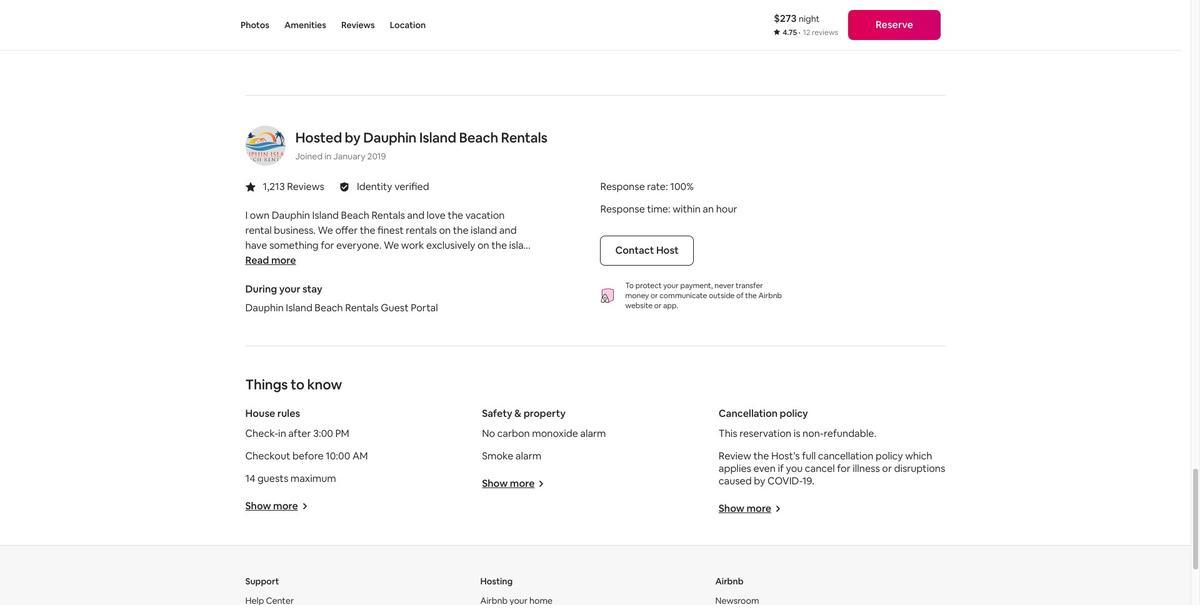 Task type: describe. For each thing, give the bounding box(es) containing it.
airbnb inside to protect your payment, never transfer money or communicate outside of the airbnb website or app.
[[759, 291, 782, 301]]

1 vertical spatial alarm
[[516, 450, 542, 463]]

joined
[[295, 151, 323, 162]]

to
[[626, 281, 634, 291]]

maximum
[[291, 472, 336, 485]]

smoke alarm
[[482, 450, 542, 463]]

your inside during your stay dauphin island beach rentals guest portal
[[279, 283, 301, 296]]

everyone.
[[336, 239, 382, 252]]

monoxide
[[532, 427, 578, 440]]

check-in after 3:00 pm
[[245, 427, 350, 440]]

protect
[[636, 281, 662, 291]]

full
[[802, 450, 816, 463]]

0 horizontal spatial show more
[[245, 500, 298, 513]]

which
[[906, 450, 933, 463]]

reserve button
[[849, 10, 941, 40]]

house
[[245, 407, 275, 420]]

amenities button
[[285, 0, 326, 50]]

4.75 · 12 reviews
[[783, 28, 839, 38]]

applies
[[719, 462, 752, 475]]

contact
[[616, 244, 654, 257]]

14 guests maximum
[[245, 472, 336, 485]]

review
[[719, 450, 752, 463]]

is
[[794, 427, 801, 440]]

m
[[790, 37, 796, 44]]

photos button
[[241, 0, 270, 50]]

3:00
[[313, 427, 333, 440]]

or for to
[[655, 301, 662, 311]]

1,213
[[263, 180, 285, 193]]

stay
[[303, 283, 322, 296]]

show more button for review the host's full cancellation policy which applies even if you cancel for illness or disruptions caused by covid-19.
[[719, 502, 782, 515]]

time
[[647, 202, 668, 216]]

exclusively
[[426, 239, 476, 252]]

the right love
[[448, 209, 464, 222]]

1 horizontal spatial and
[[500, 224, 517, 237]]

0 horizontal spatial on
[[439, 224, 451, 237]]

: for response rate
[[666, 180, 668, 193]]

1 vertical spatial airbnb
[[716, 576, 744, 587]]

more down smoke alarm on the bottom of the page
[[510, 477, 535, 490]]

show more for smoke alarm
[[482, 477, 535, 490]]

error
[[929, 37, 942, 44]]

1 vertical spatial on
[[478, 239, 489, 252]]

by inside review the host's full cancellation policy which applies even if you cancel for illness or disruptions caused by covid-19.
[[754, 475, 766, 488]]

work
[[401, 239, 424, 252]]

communicate
[[660, 291, 708, 301]]

beach inside during your stay dauphin island beach rentals guest portal
[[315, 301, 343, 314]]

an
[[703, 202, 714, 216]]

show for smoke alarm
[[482, 477, 508, 490]]

i
[[245, 209, 248, 222]]

0 horizontal spatial in
[[278, 427, 286, 440]]

beach for i own dauphin island beach rentals and love the vacation rental business. we offer the finest rentals on the island and have something for everyone. we work exclusively on the isla…
[[341, 209, 370, 222]]

location
[[390, 19, 426, 31]]

payment,
[[681, 281, 713, 291]]

report a map error link
[[890, 37, 942, 44]]

0 horizontal spatial we
[[318, 224, 333, 237]]

dauphin for own
[[272, 209, 310, 222]]

am
[[353, 450, 368, 463]]

even
[[754, 462, 776, 475]]

no carbon monoxide alarm
[[482, 427, 606, 440]]

january
[[334, 151, 366, 162]]

money
[[626, 291, 649, 301]]

isla…
[[509, 239, 531, 252]]

host's
[[772, 450, 800, 463]]

of inside to protect your payment, never transfer money or communicate outside of the airbnb website or app.
[[737, 291, 744, 301]]

pm
[[335, 427, 350, 440]]

house rules
[[245, 407, 300, 420]]

dauphin inside during your stay dauphin island beach rentals guest portal
[[245, 301, 284, 314]]

cancel
[[805, 462, 835, 475]]

non-
[[803, 427, 824, 440]]

or right money
[[651, 291, 658, 301]]

or for review
[[883, 462, 892, 475]]

verified
[[395, 180, 429, 193]]

response for response time
[[601, 202, 645, 216]]

your inside to protect your payment, never transfer money or communicate outside of the airbnb website or app.
[[664, 281, 679, 291]]

map
[[915, 37, 927, 44]]

0 vertical spatial and
[[407, 209, 425, 222]]

show more for review the host's full cancellation policy which applies even if you cancel for illness or disruptions caused by covid-19.
[[719, 502, 772, 515]]

12
[[803, 28, 811, 38]]

during
[[245, 283, 277, 296]]

in inside hosted by dauphin island beach rentals joined in january 2019
[[325, 151, 332, 162]]

show more button for smoke alarm
[[482, 477, 545, 490]]

500 m button
[[774, 36, 842, 45]]

read more button
[[245, 253, 296, 268]]

cancellation policy
[[719, 407, 808, 420]]

19.
[[803, 475, 815, 488]]

guests
[[258, 472, 288, 485]]

response for response rate
[[601, 180, 645, 193]]

500 m
[[778, 37, 797, 44]]

amenities
[[285, 19, 326, 31]]

contact host
[[616, 244, 679, 257]]

terms of use
[[845, 37, 882, 44]]

hosting
[[481, 576, 513, 587]]

offer
[[336, 224, 358, 237]]

1,213 reviews
[[263, 180, 324, 193]]

contact host link
[[601, 236, 694, 266]]

no
[[482, 427, 495, 440]]

if
[[778, 462, 784, 475]]

for inside 'i own dauphin island beach rentals and love the vacation rental business. we offer the finest rentals on the island and have something for everyone. we work exclusively on the isla… read more'
[[321, 239, 334, 252]]



Task type: locate. For each thing, give the bounding box(es) containing it.
the down reservation
[[754, 450, 769, 463]]

alarm
[[581, 427, 606, 440], [516, 450, 542, 463]]

1 horizontal spatial reviews
[[341, 19, 375, 31]]

learn more about the host, dauphin island beach rentals. image
[[245, 126, 285, 166], [245, 126, 285, 166]]

1 vertical spatial and
[[500, 224, 517, 237]]

alarm right monoxide
[[581, 427, 606, 440]]

1 vertical spatial rentals
[[372, 209, 405, 222]]

of
[[865, 37, 870, 44], [737, 291, 744, 301]]

love
[[427, 209, 446, 222]]

or right illness
[[883, 462, 892, 475]]

the up everyone.
[[360, 224, 376, 237]]

1 horizontal spatial policy
[[876, 450, 903, 463]]

your up app.
[[664, 281, 679, 291]]

night
[[799, 13, 820, 24]]

2 vertical spatial rentals
[[345, 301, 379, 314]]

2019
[[367, 151, 386, 162]]

in right joined
[[325, 151, 332, 162]]

for left everyone.
[[321, 239, 334, 252]]

0 vertical spatial response
[[601, 180, 645, 193]]

1 horizontal spatial of
[[865, 37, 870, 44]]

checkout
[[245, 450, 291, 463]]

island for by
[[419, 129, 456, 146]]

0 vertical spatial dauphin
[[363, 129, 417, 146]]

have
[[245, 239, 267, 252]]

dauphin inside 'i own dauphin island beach rentals and love the vacation rental business. we offer the finest rentals on the island and have something for everyone. we work exclusively on the isla… read more'
[[272, 209, 310, 222]]

2 vertical spatial beach
[[315, 301, 343, 314]]

0 horizontal spatial of
[[737, 291, 744, 301]]

dauphin up business.
[[272, 209, 310, 222]]

on up exclusively
[[439, 224, 451, 237]]

the left the isla…
[[492, 239, 507, 252]]

0 horizontal spatial by
[[345, 129, 361, 146]]

read
[[245, 254, 269, 267]]

property
[[524, 407, 566, 420]]

dauphin for by
[[363, 129, 417, 146]]

response left rate
[[601, 180, 645, 193]]

0 vertical spatial airbnb
[[759, 291, 782, 301]]

dauphin inside hosted by dauphin island beach rentals joined in january 2019
[[363, 129, 417, 146]]

airbnb
[[759, 291, 782, 301], [716, 576, 744, 587]]

rentals inside during your stay dauphin island beach rentals guest portal
[[345, 301, 379, 314]]

2 horizontal spatial show more
[[719, 502, 772, 515]]

show more down smoke alarm on the bottom of the page
[[482, 477, 535, 490]]

$273
[[774, 12, 797, 25]]

within
[[673, 202, 701, 216]]

transfer
[[736, 281, 763, 291]]

0 horizontal spatial airbnb
[[716, 576, 744, 587]]

for left illness
[[838, 462, 851, 475]]

and up rentals
[[407, 209, 425, 222]]

0 vertical spatial for
[[321, 239, 334, 252]]

beach inside hosted by dauphin island beach rentals joined in january 2019
[[459, 129, 498, 146]]

or inside review the host's full cancellation policy which applies even if you cancel for illness or disruptions caused by covid-19.
[[883, 462, 892, 475]]

0 horizontal spatial alarm
[[516, 450, 542, 463]]

1 vertical spatial by
[[754, 475, 766, 488]]

1 horizontal spatial on
[[478, 239, 489, 252]]

after
[[288, 427, 311, 440]]

check-
[[245, 427, 278, 440]]

cancellation
[[719, 407, 778, 420]]

·
[[799, 28, 801, 38]]

for inside review the host's full cancellation policy which applies even if you cancel for illness or disruptions caused by covid-19.
[[838, 462, 851, 475]]

: left 100%
[[666, 180, 668, 193]]

things to know
[[245, 376, 342, 393]]

rentals inside hosted by dauphin island beach rentals joined in january 2019
[[501, 129, 548, 146]]

0 vertical spatial rentals
[[501, 129, 548, 146]]

hosted by dauphin island beach rentals joined in january 2019
[[295, 129, 548, 162]]

1 horizontal spatial show
[[482, 477, 508, 490]]

a
[[910, 37, 913, 44]]

things
[[245, 376, 288, 393]]

and up the isla…
[[500, 224, 517, 237]]

1 vertical spatial for
[[838, 462, 851, 475]]

by
[[345, 129, 361, 146], [754, 475, 766, 488]]

photos
[[241, 19, 270, 31]]

terms
[[845, 37, 863, 44]]

your left stay
[[279, 283, 301, 296]]

island inside 'i own dauphin island beach rentals and love the vacation rental business. we offer the finest rentals on the island and have something for everyone. we work exclusively on the isla… read more'
[[312, 209, 339, 222]]

more down something
[[271, 254, 296, 267]]

i own dauphin island beach rentals and love the vacation rental business. we offer the finest rentals on the island and have something for everyone. we work exclusively on the isla… read more
[[245, 209, 531, 267]]

website
[[626, 301, 653, 311]]

of left use at the top right
[[865, 37, 870, 44]]

0 horizontal spatial your
[[279, 283, 301, 296]]

1 vertical spatial island
[[312, 209, 339, 222]]

show down caused
[[719, 502, 745, 515]]

support
[[245, 576, 279, 587]]

caused
[[719, 475, 752, 488]]

dauphin up the 2019
[[363, 129, 417, 146]]

0 vertical spatial in
[[325, 151, 332, 162]]

0 vertical spatial alarm
[[581, 427, 606, 440]]

0 vertical spatial we
[[318, 224, 333, 237]]

500
[[778, 37, 789, 44]]

1 horizontal spatial we
[[384, 239, 399, 252]]

1 horizontal spatial alarm
[[581, 427, 606, 440]]

2 vertical spatial dauphin
[[245, 301, 284, 314]]

show
[[482, 477, 508, 490], [245, 500, 271, 513], [719, 502, 745, 515]]

1 vertical spatial beach
[[341, 209, 370, 222]]

this reservation is non-refundable.
[[719, 427, 877, 440]]

reserve
[[876, 18, 914, 31]]

you
[[786, 462, 803, 475]]

rentals for i own dauphin island beach rentals and love the vacation rental business. we offer the finest rentals on the island and have something for everyone. we work exclusively on the isla…
[[372, 209, 405, 222]]

rentals for hosted by dauphin island beach rentals
[[501, 129, 548, 146]]

we left the offer
[[318, 224, 333, 237]]

0 horizontal spatial show more button
[[245, 500, 308, 513]]

safety & property
[[482, 407, 566, 420]]

finest
[[378, 224, 404, 237]]

in
[[325, 151, 332, 162], [278, 427, 286, 440]]

island up verified on the left of the page
[[419, 129, 456, 146]]

1 horizontal spatial show more button
[[482, 477, 545, 490]]

1 vertical spatial response
[[601, 202, 645, 216]]

know
[[307, 376, 342, 393]]

the inside to protect your payment, never transfer money or communicate outside of the airbnb website or app.
[[746, 291, 757, 301]]

hosted
[[295, 129, 342, 146]]

beach inside 'i own dauphin island beach rentals and love the vacation rental business. we offer the finest rentals on the island and have something for everyone. we work exclusively on the isla… read more'
[[341, 209, 370, 222]]

0 horizontal spatial show
[[245, 500, 271, 513]]

2 horizontal spatial show more button
[[719, 502, 782, 515]]

0 vertical spatial :
[[666, 180, 668, 193]]

island down stay
[[286, 301, 313, 314]]

location button
[[390, 0, 426, 50]]

4.75
[[783, 28, 797, 38]]

portal
[[411, 301, 438, 314]]

island
[[419, 129, 456, 146], [312, 209, 339, 222], [286, 301, 313, 314]]

1 vertical spatial we
[[384, 239, 399, 252]]

the right 'never'
[[746, 291, 757, 301]]

alarm down carbon
[[516, 450, 542, 463]]

google map
showing 1 point of interest. region
[[188, 0, 988, 131]]

show more down caused
[[719, 502, 772, 515]]

response down response rate : 100%
[[601, 202, 645, 216]]

rules
[[278, 407, 300, 420]]

show for review the host's full cancellation policy which applies even if you cancel for illness or disruptions caused by covid-19.
[[719, 502, 745, 515]]

1 vertical spatial :
[[668, 202, 671, 216]]

1 horizontal spatial your
[[664, 281, 679, 291]]

1 vertical spatial policy
[[876, 450, 903, 463]]

reviews left location
[[341, 19, 375, 31]]

of right outside
[[737, 291, 744, 301]]

island for own
[[312, 209, 339, 222]]

1 horizontal spatial for
[[838, 462, 851, 475]]

terms of use link
[[845, 37, 882, 44]]

in left after
[[278, 427, 286, 440]]

and
[[407, 209, 425, 222], [500, 224, 517, 237]]

report a map error
[[890, 37, 942, 44]]

by right caused
[[754, 475, 766, 488]]

reviews button
[[341, 0, 375, 50]]

: for response time
[[668, 202, 671, 216]]

0 vertical spatial of
[[865, 37, 870, 44]]

or left app.
[[655, 301, 662, 311]]

policy left which
[[876, 450, 903, 463]]

the up exclusively
[[453, 224, 469, 237]]

app.
[[664, 301, 679, 311]]

policy up is
[[780, 407, 808, 420]]

0 horizontal spatial reviews
[[287, 180, 324, 193]]

to protect your payment, never transfer money or communicate outside of the airbnb website or app.
[[626, 281, 782, 311]]

0 vertical spatial reviews
[[341, 19, 375, 31]]

show down smoke
[[482, 477, 508, 490]]

1 horizontal spatial show more
[[482, 477, 535, 490]]

we down finest
[[384, 239, 399, 252]]

1 vertical spatial in
[[278, 427, 286, 440]]

1 horizontal spatial by
[[754, 475, 766, 488]]

show down 14
[[245, 500, 271, 513]]

hour
[[716, 202, 738, 216]]

more inside 'i own dauphin island beach rentals and love the vacation rental business. we offer the finest rentals on the island and have something for everyone. we work exclusively on the isla… read more'
[[271, 254, 296, 267]]

rentals inside 'i own dauphin island beach rentals and love the vacation rental business. we offer the finest rentals on the island and have something for everyone. we work exclusively on the isla… read more'
[[372, 209, 405, 222]]

reviews down joined
[[287, 180, 324, 193]]

show more button
[[482, 477, 545, 490], [245, 500, 308, 513], [719, 502, 782, 515]]

0 vertical spatial by
[[345, 129, 361, 146]]

2 vertical spatial island
[[286, 301, 313, 314]]

0 horizontal spatial and
[[407, 209, 425, 222]]

the inside review the host's full cancellation policy which applies even if you cancel for illness or disruptions caused by covid-19.
[[754, 450, 769, 463]]

1 vertical spatial of
[[737, 291, 744, 301]]

during your stay dauphin island beach rentals guest portal
[[245, 283, 438, 314]]

for
[[321, 239, 334, 252], [838, 462, 851, 475]]

island
[[471, 224, 497, 237]]

by up january
[[345, 129, 361, 146]]

2 response from the top
[[601, 202, 645, 216]]

island inside during your stay dauphin island beach rentals guest portal
[[286, 301, 313, 314]]

the
[[448, 209, 464, 222], [360, 224, 376, 237], [453, 224, 469, 237], [492, 239, 507, 252], [746, 291, 757, 301], [754, 450, 769, 463]]

island inside hosted by dauphin island beach rentals joined in january 2019
[[419, 129, 456, 146]]

checkout before 10:00 am
[[245, 450, 368, 463]]

own
[[250, 209, 270, 222]]

rentals
[[501, 129, 548, 146], [372, 209, 405, 222], [345, 301, 379, 314]]

refundable.
[[824, 427, 877, 440]]

1 horizontal spatial in
[[325, 151, 332, 162]]

show more down the guests
[[245, 500, 298, 513]]

guest
[[381, 301, 409, 314]]

rate
[[647, 180, 666, 193]]

response rate : 100%
[[601, 180, 694, 193]]

identity
[[357, 180, 393, 193]]

0 vertical spatial on
[[439, 224, 451, 237]]

or
[[651, 291, 658, 301], [655, 301, 662, 311], [883, 462, 892, 475]]

show more button down the guests
[[245, 500, 308, 513]]

0 horizontal spatial policy
[[780, 407, 808, 420]]

100%
[[671, 180, 694, 193]]

: left within
[[668, 202, 671, 216]]

island up the offer
[[312, 209, 339, 222]]

before
[[293, 450, 324, 463]]

policy
[[780, 407, 808, 420], [876, 450, 903, 463]]

0 vertical spatial beach
[[459, 129, 498, 146]]

0 horizontal spatial for
[[321, 239, 334, 252]]

outside
[[709, 291, 735, 301]]

0 vertical spatial island
[[419, 129, 456, 146]]

identity verified
[[357, 180, 429, 193]]

by inside hosted by dauphin island beach rentals joined in january 2019
[[345, 129, 361, 146]]

show more button down caused
[[719, 502, 782, 515]]

rental
[[245, 224, 272, 237]]

1 response from the top
[[601, 180, 645, 193]]

this
[[719, 427, 738, 440]]

1 vertical spatial dauphin
[[272, 209, 310, 222]]

beach for hosted by dauphin island beach rentals
[[459, 129, 498, 146]]

dauphin down 'during'
[[245, 301, 284, 314]]

something
[[269, 239, 319, 252]]

on down island
[[478, 239, 489, 252]]

show more button down smoke alarm on the bottom of the page
[[482, 477, 545, 490]]

2 horizontal spatial show
[[719, 502, 745, 515]]

14
[[245, 472, 255, 485]]

0 vertical spatial policy
[[780, 407, 808, 420]]

to
[[291, 376, 305, 393]]

more down caused
[[747, 502, 772, 515]]

policy inside review the host's full cancellation policy which applies even if you cancel for illness or disruptions caused by covid-19.
[[876, 450, 903, 463]]

report
[[890, 37, 909, 44]]

reservation
[[740, 427, 792, 440]]

&
[[515, 407, 522, 420]]

1 vertical spatial reviews
[[287, 180, 324, 193]]

google image
[[249, 29, 290, 45]]

more down 14 guests maximum
[[273, 500, 298, 513]]

1 horizontal spatial airbnb
[[759, 291, 782, 301]]



Task type: vqa. For each thing, say whether or not it's contained in the screenshot.
the right 9 button
no



